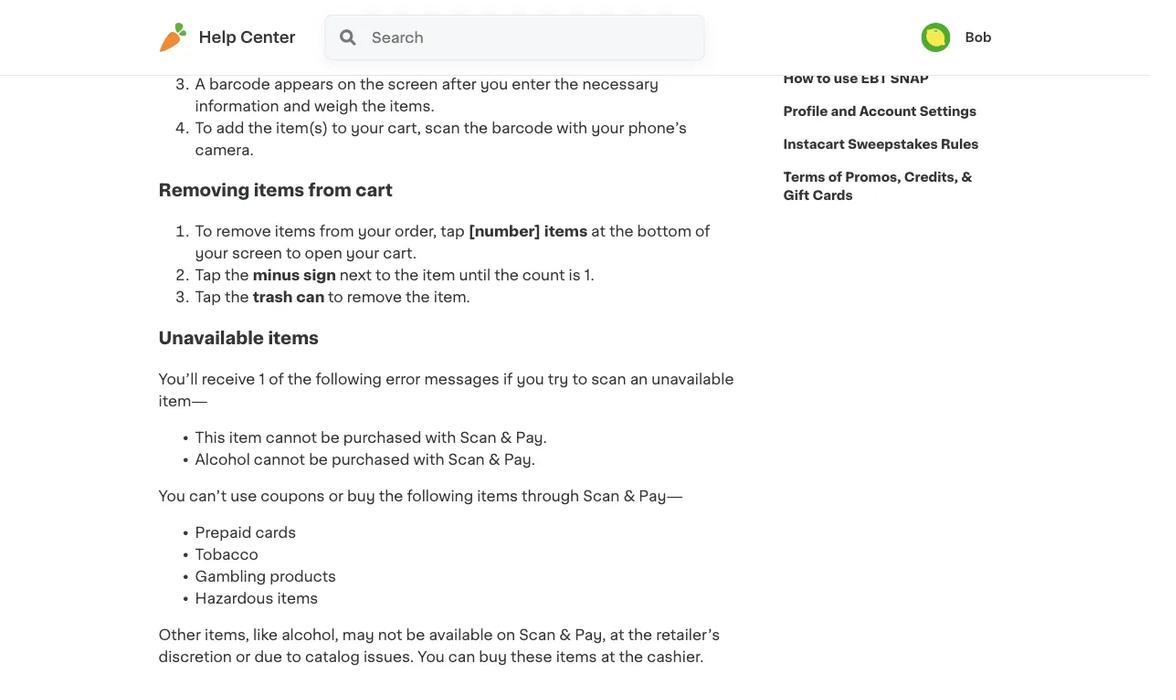 Task type: describe. For each thing, give the bounding box(es) containing it.
unavailable
[[652, 372, 734, 386]]

lemon
[[285, 55, 330, 69]]

0 vertical spatial purchased
[[343, 430, 422, 445]]

0 vertical spatial cannot
[[266, 430, 317, 445]]

tap the minus sign next to the item until the count is 1. tap the trash can to remove the item.
[[195, 268, 594, 305]]

tobacco
[[195, 547, 258, 562]]

the left trash
[[225, 290, 249, 305]]

terms of promos, credits, & gift cards
[[783, 171, 972, 202]]

1 horizontal spatial and
[[371, 55, 398, 69]]

0 vertical spatial enter
[[289, 11, 328, 26]]

help center
[[199, 30, 296, 45]]

2 tap from the top
[[195, 290, 221, 305]]

at inside the at the bottom of your screen to open your cart.
[[591, 224, 606, 239]]

available
[[429, 628, 493, 642]]

0 horizontal spatial remove
[[216, 224, 271, 239]]

of left by
[[555, 33, 570, 47]]

not
[[378, 628, 402, 642]]

to inside the at the bottom of your screen to open your cart.
[[286, 246, 301, 261]]

removing
[[159, 182, 250, 199]]

information
[[195, 99, 279, 113]]

other items, like alcohol, may not be available on scan & pay, at the retailer's discretion or due to catalog issues. you can buy these items at the cashier.
[[159, 628, 720, 664]]

remove inside tap the minus sign next to the item until the count is 1. tap the trash can to remove the item.
[[347, 290, 402, 305]]

cashier.
[[647, 650, 704, 664]]

next
[[340, 268, 372, 283]]

lemons).
[[618, 55, 681, 69]]

gambling
[[195, 569, 266, 584]]

of inside the terms of promos, credits, & gift cards
[[828, 171, 842, 184]]

profile
[[783, 105, 828, 118]]

messages
[[424, 372, 500, 386]]

are
[[355, 33, 378, 47]]

lemons
[[297, 33, 351, 47]]

cart.
[[383, 246, 417, 261]]

items up open
[[275, 224, 316, 239]]

& down you'll receive 1 of the following error messages if you try to scan an unavailable item— on the bottom
[[500, 430, 512, 445]]

the down (ex.
[[256, 55, 281, 69]]

the down cart.
[[395, 268, 419, 283]]

through
[[522, 489, 579, 503]]

unavailable items
[[159, 330, 319, 346]]

minus
[[253, 268, 300, 283]]

retailer's
[[656, 628, 720, 642]]

unavailable
[[159, 330, 264, 346]]

center
[[240, 30, 296, 45]]

your up next
[[346, 246, 379, 261]]

you'll
[[654, 33, 694, 47]]

this
[[195, 430, 225, 445]]

be inside other items, like alcohol, may not be available on scan & pay, at the retailer's discretion or due to catalog issues. you can buy these items at the cashier.
[[406, 628, 425, 642]]

0 vertical spatial you're
[[512, 11, 559, 26]]

the up cashier.
[[628, 628, 652, 642]]

discounts,
[[838, 39, 911, 52]]

a
[[195, 77, 205, 91]]

open
[[305, 246, 342, 261]]

discretion
[[159, 650, 232, 664]]

1 vertical spatial purchased
[[332, 452, 410, 467]]

terms of promos, credits, & gift cards link
[[783, 161, 992, 212]]

0 vertical spatial buy
[[347, 489, 375, 503]]

the down this item cannot be purchased with scan & pay. alcohol cannot be purchased with scan & pay.
[[379, 489, 403, 503]]

screen.
[[195, 33, 249, 47]]

& inside the terms of promos, credits, & gift cards
[[961, 171, 972, 184]]

cart
[[356, 182, 393, 199]]

to inside you'll receive 1 of the following error messages if you try to scan an unavailable item—
[[572, 372, 588, 386]]

appears
[[274, 77, 334, 91]]

account
[[859, 105, 917, 118]]

at right pay,
[[610, 628, 624, 642]]

scan inside other items, like alcohol, may not be available on scan & pay, at the retailer's discretion or due to catalog issues. you can buy these items at the cashier.
[[519, 628, 556, 642]]

can't
[[189, 489, 227, 503]]

fees
[[928, 39, 960, 52]]

& left 'fees'
[[914, 39, 925, 52]]

promos,
[[845, 171, 901, 184]]

due
[[254, 650, 282, 664]]

use for ebt
[[834, 72, 858, 85]]

these
[[511, 650, 552, 664]]

instacart
[[783, 138, 845, 151]]

to up a at the top of the page
[[195, 55, 210, 69]]

the inside the at the bottom of your screen to open your cart.
[[609, 224, 634, 239]]

scan right through at the bottom
[[583, 489, 620, 503]]

plu,
[[334, 55, 367, 69]]

items left through at the bottom
[[477, 489, 518, 503]]

sold
[[381, 33, 413, 47]]

bottom
[[637, 224, 692, 239]]

instacart image
[[159, 23, 188, 52]]

prompted,
[[209, 11, 286, 26]]

& left pay—
[[623, 489, 635, 503]]

& up the you can't use coupons or buy the following items through scan & pay—
[[489, 452, 500, 467]]

0 vertical spatial you
[[159, 489, 185, 503]]

of inside you'll receive 1 of the following error messages if you try to scan an unavailable item—
[[269, 372, 284, 386]]

items inside prepaid cards tobacco gambling products hazardous items
[[277, 591, 318, 606]]

weight,
[[597, 33, 650, 47]]

the right "until"
[[494, 268, 519, 283]]

at down pay,
[[601, 650, 615, 664]]

help
[[199, 30, 236, 45]]

cart,
[[388, 121, 421, 135]]

0 horizontal spatial and
[[283, 99, 311, 113]]

user avatar image
[[921, 23, 951, 52]]

you inside other items, like alcohol, may not be available on scan & pay, at the retailer's discretion or due to catalog issues. you can buy these items at the cashier.
[[418, 650, 445, 664]]

the up lemons
[[332, 11, 356, 26]]

your left the cart,
[[351, 121, 384, 135]]

how
[[783, 72, 814, 85]]

removing items from cart
[[159, 182, 393, 199]]

items inside if prompted, enter the number of the items you're purchasing on the screen. (ex. if lemons are sold at $1 each, instead of by weight, you'll need to enter the lemon plu, and then confirm you're buying 3 lemons). a barcode appears on the screen after you enter the necessary information and weigh the items. to add the item(s) to your cart, scan the barcode with your phone's camera.
[[467, 11, 508, 26]]

you can't use coupons or buy the following items through scan & pay—
[[159, 489, 683, 503]]

each,
[[454, 33, 493, 47]]

and inside "link"
[[831, 105, 856, 118]]

issues.
[[364, 650, 414, 664]]

other
[[159, 628, 201, 642]]

is
[[569, 268, 581, 283]]

1 horizontal spatial barcode
[[492, 121, 553, 135]]

your up cart.
[[358, 224, 391, 239]]

the down plu,
[[360, 77, 384, 91]]

you'll
[[159, 372, 198, 386]]

pay—
[[639, 489, 683, 503]]

snap
[[891, 72, 929, 85]]

profile and account settings link
[[783, 95, 977, 128]]

item(s)
[[276, 121, 328, 135]]

ebt
[[861, 72, 888, 85]]

how to use ebt snap link
[[783, 62, 929, 95]]

like
[[253, 628, 278, 642]]

0 vertical spatial pay.
[[516, 430, 547, 445]]

gift
[[783, 189, 810, 202]]

the down after
[[464, 121, 488, 135]]

1
[[259, 372, 265, 386]]

& inside other items, like alcohol, may not be available on scan & pay, at the retailer's discretion or due to catalog issues. you can buy these items at the cashier.
[[559, 628, 571, 642]]

this item cannot be purchased with scan & pay. alcohol cannot be purchased with scan & pay.
[[195, 430, 547, 467]]

screen inside the at the bottom of your screen to open your cart.
[[232, 246, 282, 261]]

count
[[522, 268, 565, 283]]

1.
[[585, 268, 594, 283]]

screen inside if prompted, enter the number of the items you're purchasing on the screen. (ex. if lemons are sold at $1 each, instead of by weight, you'll need to enter the lemon plu, and then confirm you're buying 3 lemons). a barcode appears on the screen after you enter the necessary information and weigh the items. to add the item(s) to your cart, scan the barcode with your phone's camera.
[[388, 77, 438, 91]]

the right weigh
[[362, 99, 386, 113]]

[number]
[[469, 224, 541, 239]]

items up is
[[544, 224, 588, 239]]

you'll receive 1 of the following error messages if you try to scan an unavailable item—
[[159, 372, 734, 408]]

1 vertical spatial from
[[320, 224, 354, 239]]

instacart sweepstakes rules
[[783, 138, 979, 151]]

the left minus at the left top of the page
[[225, 268, 249, 283]]

hazardous
[[195, 591, 274, 606]]

tap
[[441, 224, 465, 239]]

pricing, discounts, & fees link
[[783, 29, 960, 62]]

settings
[[920, 105, 977, 118]]

or inside other items, like alcohol, may not be available on scan & pay, at the retailer's discretion or due to catalog issues. you can buy these items at the cashier.
[[236, 650, 251, 664]]

0 vertical spatial from
[[308, 182, 352, 199]]

1 horizontal spatial or
[[329, 489, 344, 503]]

of inside the at the bottom of your screen to open your cart.
[[695, 224, 711, 239]]



Task type: vqa. For each thing, say whether or not it's contained in the screenshot.
the on to the top
yes



Task type: locate. For each thing, give the bounding box(es) containing it.
Search search field
[[370, 16, 704, 59]]

1 vertical spatial can
[[448, 650, 475, 664]]

& down rules in the right of the page
[[961, 171, 972, 184]]

you down available
[[418, 650, 445, 664]]

1 to from the top
[[195, 121, 212, 135]]

add
[[216, 121, 244, 135]]

item.
[[434, 290, 470, 305]]

1 vertical spatial with
[[425, 430, 456, 445]]

alcohol,
[[282, 628, 339, 642]]

0 vertical spatial or
[[329, 489, 344, 503]]

1 vertical spatial barcode
[[492, 121, 553, 135]]

0 vertical spatial can
[[296, 290, 325, 305]]

may
[[342, 628, 374, 642]]

your
[[351, 121, 384, 135], [591, 121, 625, 135], [358, 224, 391, 239], [195, 246, 228, 261], [346, 246, 379, 261]]

the left cashier.
[[619, 650, 643, 664]]

item up the alcohol
[[229, 430, 262, 445]]

coupons
[[261, 489, 325, 503]]

with
[[557, 121, 588, 135], [425, 430, 456, 445], [414, 452, 444, 467]]

the right 1
[[288, 372, 312, 386]]

prepaid
[[195, 525, 252, 540]]

items inside other items, like alcohol, may not be available on scan & pay, at the retailer's discretion or due to catalog issues. you can buy these items at the cashier.
[[556, 650, 597, 664]]

an
[[630, 372, 648, 386]]

you inside you'll receive 1 of the following error messages if you try to scan an unavailable item—
[[517, 372, 544, 386]]

you
[[159, 489, 185, 503], [418, 650, 445, 664]]

0 horizontal spatial use
[[230, 489, 257, 503]]

your down removing at the top left of page
[[195, 246, 228, 261]]

enter down the screen.
[[214, 55, 253, 69]]

if
[[284, 33, 293, 47], [503, 372, 513, 386]]

products
[[270, 569, 336, 584]]

of right 1
[[269, 372, 284, 386]]

can
[[296, 290, 325, 305], [448, 650, 475, 664]]

0 horizontal spatial enter
[[214, 55, 253, 69]]

until
[[459, 268, 491, 283]]

&
[[914, 39, 925, 52], [961, 171, 972, 184], [500, 430, 512, 445], [489, 452, 500, 467], [623, 489, 635, 503], [559, 628, 571, 642]]

use right can't
[[230, 489, 257, 503]]

1 vertical spatial or
[[236, 650, 251, 664]]

pricing, discounts, & fees
[[783, 39, 960, 52]]

or
[[329, 489, 344, 503], [236, 650, 251, 664]]

to down sign
[[328, 290, 343, 305]]

barcode up information
[[209, 77, 270, 91]]

items,
[[205, 628, 249, 642]]

0 horizontal spatial barcode
[[209, 77, 270, 91]]

(ex.
[[253, 33, 280, 47]]

0 horizontal spatial screen
[[232, 246, 282, 261]]

1 vertical spatial following
[[407, 489, 473, 503]]

the
[[332, 11, 356, 26], [439, 11, 463, 26], [670, 11, 695, 26], [256, 55, 281, 69], [360, 77, 384, 91], [554, 77, 579, 91], [362, 99, 386, 113], [248, 121, 272, 135], [464, 121, 488, 135], [609, 224, 634, 239], [225, 268, 249, 283], [395, 268, 419, 283], [494, 268, 519, 283], [225, 290, 249, 305], [406, 290, 430, 305], [288, 372, 312, 386], [379, 489, 403, 503], [628, 628, 652, 642], [619, 650, 643, 664]]

the up $1
[[439, 11, 463, 26]]

2 horizontal spatial and
[[831, 105, 856, 118]]

1 vertical spatial screen
[[232, 246, 282, 261]]

order,
[[395, 224, 437, 239]]

if inside you'll receive 1 of the following error messages if you try to scan an unavailable item—
[[503, 372, 513, 386]]

on inside other items, like alcohol, may not be available on scan & pay, at the retailer's discretion or due to catalog issues. you can buy these items at the cashier.
[[497, 628, 515, 642]]

1 vertical spatial if
[[503, 372, 513, 386]]

you're down "instead"
[[500, 55, 547, 69]]

3
[[605, 55, 614, 69]]

to down weigh
[[332, 121, 347, 135]]

on up the these
[[497, 628, 515, 642]]

if right messages
[[503, 372, 513, 386]]

can inside other items, like alcohol, may not be available on scan & pay, at the retailer's discretion or due to catalog issues. you can buy these items at the cashier.
[[448, 650, 475, 664]]

try
[[548, 372, 569, 386]]

scan
[[460, 430, 497, 445], [448, 452, 485, 467], [583, 489, 620, 503], [519, 628, 556, 642]]

at
[[416, 33, 431, 47], [591, 224, 606, 239], [610, 628, 624, 642], [601, 650, 615, 664]]

1 horizontal spatial following
[[407, 489, 473, 503]]

remove down removing items from cart
[[216, 224, 271, 239]]

or right coupons
[[329, 489, 344, 503]]

to right the how
[[817, 72, 831, 85]]

at left $1
[[416, 33, 431, 47]]

and down the sold
[[371, 55, 398, 69]]

1 vertical spatial on
[[338, 77, 356, 91]]

following inside you'll receive 1 of the following error messages if you try to scan an unavailable item—
[[316, 372, 382, 386]]

0 horizontal spatial item
[[229, 430, 262, 445]]

item up item.
[[423, 268, 455, 283]]

to left add
[[195, 121, 212, 135]]

1 horizontal spatial use
[[834, 72, 858, 85]]

0 vertical spatial you
[[480, 77, 508, 91]]

to down removing at the top left of page
[[195, 224, 212, 239]]

use left ebt on the top of page
[[834, 72, 858, 85]]

& left pay,
[[559, 628, 571, 642]]

you left can't
[[159, 489, 185, 503]]

camera.
[[195, 143, 254, 157]]

2 to from the top
[[195, 224, 212, 239]]

need
[[698, 33, 735, 47]]

following down this item cannot be purchased with scan & pay. alcohol cannot be purchased with scan & pay.
[[407, 489, 473, 503]]

$1
[[434, 33, 450, 47]]

remove down next
[[347, 290, 402, 305]]

with down "necessary"
[[557, 121, 588, 135]]

if
[[195, 11, 205, 26]]

1 vertical spatial tap
[[195, 290, 221, 305]]

1 horizontal spatial enter
[[289, 11, 328, 26]]

scan down you'll receive 1 of the following error messages if you try to scan an unavailable item— on the bottom
[[460, 430, 497, 445]]

2 horizontal spatial on
[[648, 11, 667, 26]]

at the bottom of your screen to open your cart.
[[195, 224, 711, 261]]

1 vertical spatial to
[[195, 224, 212, 239]]

1 horizontal spatial if
[[503, 372, 513, 386]]

0 vertical spatial with
[[557, 121, 588, 135]]

phone's
[[628, 121, 687, 135]]

0 vertical spatial barcode
[[209, 77, 270, 91]]

1 horizontal spatial scan
[[591, 372, 626, 386]]

0 horizontal spatial or
[[236, 650, 251, 664]]

from left cart
[[308, 182, 352, 199]]

1 vertical spatial item
[[229, 430, 262, 445]]

1 tap from the top
[[195, 268, 221, 283]]

enter down "instead"
[[512, 77, 551, 91]]

alcohol
[[195, 452, 250, 467]]

scan up the these
[[519, 628, 556, 642]]

of right bottom
[[695, 224, 711, 239]]

items down products
[[277, 591, 318, 606]]

you're
[[512, 11, 559, 26], [500, 55, 547, 69]]

of up the cards
[[828, 171, 842, 184]]

to inside how to use ebt snap link
[[817, 72, 831, 85]]

0 vertical spatial if
[[284, 33, 293, 47]]

2 horizontal spatial enter
[[512, 77, 551, 91]]

the inside you'll receive 1 of the following error messages if you try to scan an unavailable item—
[[288, 372, 312, 386]]

0 vertical spatial remove
[[216, 224, 271, 239]]

the right add
[[248, 121, 272, 135]]

or left due
[[236, 650, 251, 664]]

1 horizontal spatial can
[[448, 650, 475, 664]]

scan inside you'll receive 1 of the following error messages if you try to scan an unavailable item—
[[591, 372, 626, 386]]

0 horizontal spatial buy
[[347, 489, 375, 503]]

to right due
[[286, 650, 301, 664]]

1 horizontal spatial screen
[[388, 77, 438, 91]]

the left item.
[[406, 290, 430, 305]]

at up 1. at the top right
[[591, 224, 606, 239]]

to inside other items, like alcohol, may not be available on scan & pay, at the retailer's discretion or due to catalog issues. you can buy these items at the cashier.
[[286, 650, 301, 664]]

0 vertical spatial screen
[[388, 77, 438, 91]]

you inside if prompted, enter the number of the items you're purchasing on the screen. (ex. if lemons are sold at $1 each, instead of by weight, you'll need to enter the lemon plu, and then confirm you're buying 3 lemons). a barcode appears on the screen after you enter the necessary information and weigh the items. to add the item(s) to your cart, scan the barcode with your phone's camera.
[[480, 77, 508, 91]]

scan left an
[[591, 372, 626, 386]]

items up each,
[[467, 11, 508, 26]]

1 vertical spatial enter
[[214, 55, 253, 69]]

0 vertical spatial following
[[316, 372, 382, 386]]

1 horizontal spatial you
[[517, 372, 544, 386]]

with inside if prompted, enter the number of the items you're purchasing on the screen. (ex. if lemons are sold at $1 each, instead of by weight, you'll need to enter the lemon plu, and then confirm you're buying 3 lemons). a barcode appears on the screen after you enter the necessary information and weigh the items. to add the item(s) to your cart, scan the barcode with your phone's camera.
[[557, 121, 588, 135]]

2 vertical spatial on
[[497, 628, 515, 642]]

1 vertical spatial remove
[[347, 290, 402, 305]]

1 horizontal spatial on
[[497, 628, 515, 642]]

to right next
[[376, 268, 391, 283]]

0 vertical spatial item
[[423, 268, 455, 283]]

0 vertical spatial on
[[648, 11, 667, 26]]

scan up the you can't use coupons or buy the following items through scan & pay—
[[448, 452, 485, 467]]

0 vertical spatial tap
[[195, 268, 221, 283]]

1 vertical spatial you
[[517, 372, 544, 386]]

number
[[360, 11, 417, 26]]

1 vertical spatial you
[[418, 650, 445, 664]]

confirm
[[439, 55, 496, 69]]

receive
[[202, 372, 255, 386]]

buy left the these
[[479, 650, 507, 664]]

2 vertical spatial with
[[414, 452, 444, 467]]

buy down this item cannot be purchased with scan & pay. alcohol cannot be purchased with scan & pay.
[[347, 489, 375, 503]]

weigh
[[314, 99, 358, 113]]

use
[[834, 72, 858, 85], [230, 489, 257, 503]]

2 vertical spatial enter
[[512, 77, 551, 91]]

the down buying
[[554, 77, 579, 91]]

items down trash
[[268, 330, 319, 346]]

0 vertical spatial to
[[195, 121, 212, 135]]

scan
[[425, 121, 460, 135], [591, 372, 626, 386]]

item inside tap the minus sign next to the item until the count is 1. tap the trash can to remove the item.
[[423, 268, 455, 283]]

1 horizontal spatial remove
[[347, 290, 402, 305]]

following left error
[[316, 372, 382, 386]]

0 vertical spatial use
[[834, 72, 858, 85]]

2 vertical spatial be
[[406, 628, 425, 642]]

on down plu,
[[338, 77, 356, 91]]

to right try
[[572, 372, 588, 386]]

you
[[480, 77, 508, 91], [517, 372, 544, 386]]

you left try
[[517, 372, 544, 386]]

purchased down error
[[343, 430, 422, 445]]

of up $1
[[420, 11, 435, 26]]

1 vertical spatial buy
[[479, 650, 507, 664]]

item—
[[159, 394, 208, 408]]

item
[[423, 268, 455, 283], [229, 430, 262, 445]]

bob link
[[921, 23, 992, 52]]

0 vertical spatial scan
[[425, 121, 460, 135]]

help center link
[[159, 23, 296, 52]]

1 vertical spatial use
[[230, 489, 257, 503]]

barcode down buying
[[492, 121, 553, 135]]

sweepstakes
[[848, 138, 938, 151]]

purchasing
[[563, 11, 644, 26]]

use for coupons
[[230, 489, 257, 503]]

if inside if prompted, enter the number of the items you're purchasing on the screen. (ex. if lemons are sold at $1 each, instead of by weight, you'll need to enter the lemon plu, and then confirm you're buying 3 lemons). a barcode appears on the screen after you enter the necessary information and weigh the items. to add the item(s) to your cart, scan the barcode with your phone's camera.
[[284, 33, 293, 47]]

0 horizontal spatial can
[[296, 290, 325, 305]]

1 horizontal spatial item
[[423, 268, 455, 283]]

1 vertical spatial you're
[[500, 55, 547, 69]]

and up item(s)
[[283, 99, 311, 113]]

items
[[467, 11, 508, 26], [254, 182, 304, 199], [275, 224, 316, 239], [544, 224, 588, 239], [268, 330, 319, 346], [477, 489, 518, 503], [277, 591, 318, 606], [556, 650, 597, 664]]

prepaid cards tobacco gambling products hazardous items
[[195, 525, 336, 606]]

your down "necessary"
[[591, 121, 625, 135]]

you down "confirm"
[[480, 77, 508, 91]]

scan inside if prompted, enter the number of the items you're purchasing on the screen. (ex. if lemons are sold at $1 each, instead of by weight, you'll need to enter the lemon plu, and then confirm you're buying 3 lemons). a barcode appears on the screen after you enter the necessary information and weigh the items. to add the item(s) to your cart, scan the barcode with your phone's camera.
[[425, 121, 460, 135]]

1 horizontal spatial you
[[418, 650, 445, 664]]

profile and account settings
[[783, 105, 977, 118]]

items down item(s)
[[254, 182, 304, 199]]

scan down items.
[[425, 121, 460, 135]]

with down you'll receive 1 of the following error messages if you try to scan an unavailable item— on the bottom
[[425, 430, 456, 445]]

1 vertical spatial be
[[309, 452, 328, 467]]

0 horizontal spatial if
[[284, 33, 293, 47]]

and down how to use ebt snap link
[[831, 105, 856, 118]]

purchased up the you can't use coupons or buy the following items through scan & pay—
[[332, 452, 410, 467]]

to up minus at the left top of the page
[[286, 246, 301, 261]]

can inside tap the minus sign next to the item until the count is 1. tap the trash can to remove the item.
[[296, 290, 325, 305]]

1 vertical spatial scan
[[591, 372, 626, 386]]

after
[[442, 77, 477, 91]]

0 horizontal spatial you
[[159, 489, 185, 503]]

item inside this item cannot be purchased with scan & pay. alcohol cannot be purchased with scan & pay.
[[229, 430, 262, 445]]

if right (ex.
[[284, 33, 293, 47]]

bob
[[965, 31, 992, 44]]

barcode
[[209, 77, 270, 91], [492, 121, 553, 135]]

at inside if prompted, enter the number of the items you're purchasing on the screen. (ex. if lemons are sold at $1 each, instead of by weight, you'll need to enter the lemon plu, and then confirm you're buying 3 lemons). a barcode appears on the screen after you enter the necessary information and weigh the items. to add the item(s) to your cart, scan the barcode with your phone's camera.
[[416, 33, 431, 47]]

from up open
[[320, 224, 354, 239]]

0 horizontal spatial scan
[[425, 121, 460, 135]]

1 vertical spatial pay.
[[504, 452, 535, 467]]

the left bottom
[[609, 224, 634, 239]]

screen up items.
[[388, 77, 438, 91]]

terms
[[783, 171, 825, 184]]

items.
[[390, 99, 435, 113]]

the up "you'll"
[[670, 11, 695, 26]]

credits,
[[904, 171, 958, 184]]

0 horizontal spatial following
[[316, 372, 382, 386]]

screen
[[388, 77, 438, 91], [232, 246, 282, 261]]

can down available
[[448, 650, 475, 664]]

purchased
[[343, 430, 422, 445], [332, 452, 410, 467]]

catalog
[[305, 650, 360, 664]]

pay,
[[575, 628, 606, 642]]

1 vertical spatial cannot
[[254, 452, 305, 467]]

to inside if prompted, enter the number of the items you're purchasing on the screen. (ex. if lemons are sold at $1 each, instead of by weight, you'll need to enter the lemon plu, and then confirm you're buying 3 lemons). a barcode appears on the screen after you enter the necessary information and weigh the items. to add the item(s) to your cart, scan the barcode with your phone's camera.
[[195, 121, 212, 135]]

with up the you can't use coupons or buy the following items through scan & pay—
[[414, 452, 444, 467]]

1 horizontal spatial buy
[[479, 650, 507, 664]]

0 horizontal spatial you
[[480, 77, 508, 91]]

0 vertical spatial be
[[321, 430, 340, 445]]

buy inside other items, like alcohol, may not be available on scan & pay, at the retailer's discretion or due to catalog issues. you can buy these items at the cashier.
[[479, 650, 507, 664]]

0 horizontal spatial on
[[338, 77, 356, 91]]

you're up "instead"
[[512, 11, 559, 26]]

enter up lemons
[[289, 11, 328, 26]]

pay.
[[516, 430, 547, 445], [504, 452, 535, 467]]



